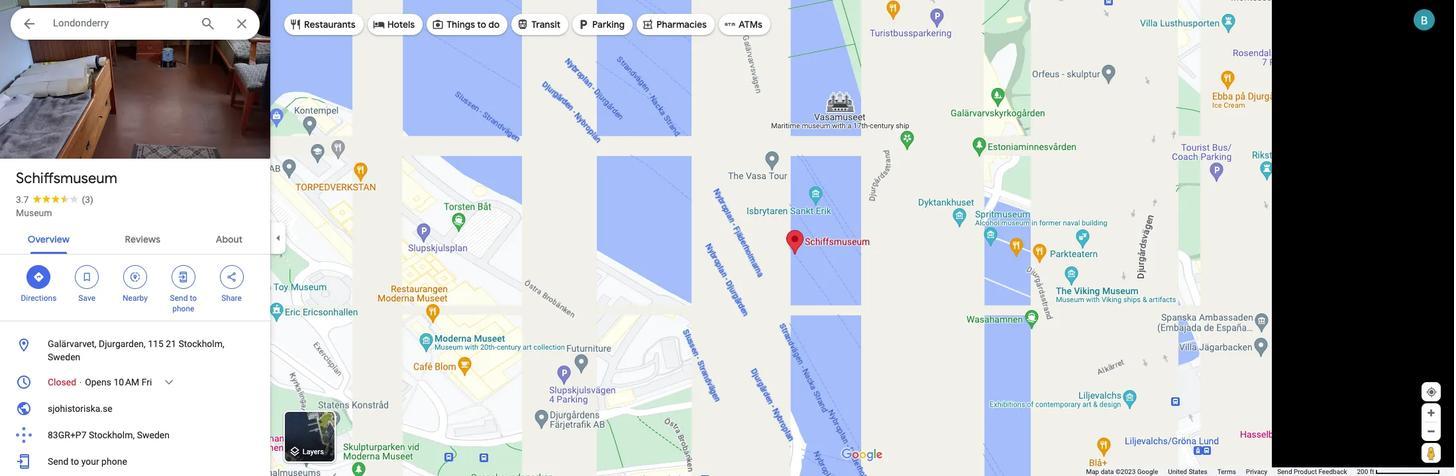 Task type: vqa. For each thing, say whether or not it's contained in the screenshot.
the Feedback
yes



Task type: locate. For each thing, give the bounding box(es) containing it.
3.7 stars image
[[29, 195, 82, 203]]

sjohistoriska.se
[[48, 404, 112, 415]]

sweden
[[48, 352, 80, 363], [137, 431, 170, 441]]

0 vertical spatial phone
[[172, 305, 194, 314]]

show your location image
[[1426, 387, 1438, 399]]

footer containing map data ©2023 google
[[1086, 468, 1357, 477]]

0 vertical spatial send
[[170, 294, 188, 303]]

to for your
[[71, 457, 79, 468]]

2 vertical spatial to
[[71, 457, 79, 468]]

3.7
[[16, 195, 29, 205]]

to
[[477, 19, 486, 30], [190, 294, 197, 303], [71, 457, 79, 468]]

1 vertical spatial send
[[48, 457, 68, 468]]


[[21, 15, 37, 33]]

about button
[[205, 223, 253, 254]]

states
[[1189, 469, 1208, 476]]

tab list containing overview
[[0, 223, 270, 254]]

to inside send to phone
[[190, 294, 197, 303]]

do
[[488, 19, 500, 30]]

(3)
[[82, 195, 93, 205]]

send to phone
[[170, 294, 197, 314]]

terms
[[1217, 469, 1236, 476]]

0 horizontal spatial to
[[71, 457, 79, 468]]

stockholm,
[[179, 339, 224, 350], [89, 431, 135, 441]]

united states button
[[1168, 468, 1208, 477]]

83gr+p7 stockholm, sweden
[[48, 431, 170, 441]]

send
[[170, 294, 188, 303], [48, 457, 68, 468], [1277, 469, 1292, 476]]

send product feedback
[[1277, 469, 1347, 476]]

0 vertical spatial stockholm,
[[179, 339, 224, 350]]

1 vertical spatial to
[[190, 294, 197, 303]]

send down 83gr+p7
[[48, 457, 68, 468]]

share
[[221, 294, 242, 303]]

1 horizontal spatial phone
[[172, 305, 194, 314]]

united states
[[1168, 469, 1208, 476]]

terms button
[[1217, 468, 1236, 477]]

overview
[[28, 234, 70, 246]]

2 horizontal spatial to
[[477, 19, 486, 30]]

to inside information for schiffsmuseum region
[[71, 457, 79, 468]]

hotels
[[387, 19, 415, 30]]

phone right the "your"
[[101, 457, 127, 468]]

data
[[1101, 469, 1114, 476]]

zoom in image
[[1426, 409, 1436, 419]]

pharmacies
[[657, 19, 707, 30]]

stockholm, right 21
[[179, 339, 224, 350]]


[[33, 270, 45, 285]]

pharmacies button
[[637, 9, 715, 40]]

directions
[[21, 294, 57, 303]]

phone down the 
[[172, 305, 194, 314]]

parking button
[[572, 9, 633, 40]]

tab list
[[0, 223, 270, 254]]

phone
[[172, 305, 194, 314], [101, 457, 127, 468]]

collapse side panel image
[[271, 231, 286, 246]]

1 vertical spatial sweden
[[137, 431, 170, 441]]

atms button
[[719, 9, 770, 40]]

footer
[[1086, 468, 1357, 477]]

hotels button
[[367, 9, 423, 40]]

send left product
[[1277, 469, 1292, 476]]

product
[[1294, 469, 1317, 476]]

photo of schiffsmuseum image
[[0, 0, 270, 260]]

closed
[[48, 378, 76, 388]]

sweden down galärvarvet,
[[48, 352, 80, 363]]

send inside button
[[1277, 469, 1292, 476]]

0 horizontal spatial phone
[[101, 457, 127, 468]]

None field
[[53, 15, 189, 31]]

2 horizontal spatial send
[[1277, 469, 1292, 476]]


[[226, 270, 238, 285]]

200 ft button
[[1357, 469, 1440, 476]]

sweden down sjohistoriska.se link
[[137, 431, 170, 441]]

united
[[1168, 469, 1187, 476]]

zoom out image
[[1426, 427, 1436, 437]]

photos
[[48, 131, 81, 144]]

tab list inside "google maps" element
[[0, 223, 270, 254]]

1 vertical spatial stockholm,
[[89, 431, 135, 441]]

send inside send to phone
[[170, 294, 188, 303]]

0 horizontal spatial stockholm,
[[89, 431, 135, 441]]

21
[[166, 339, 176, 350]]

schiffsmuseum
[[16, 170, 117, 188]]

transit button
[[512, 9, 568, 40]]

galärvarvet,
[[48, 339, 96, 350]]

stockholm, up the "your"
[[89, 431, 135, 441]]


[[177, 270, 189, 285]]

115
[[148, 339, 164, 350]]

show open hours for the week image
[[163, 377, 175, 389]]

0 horizontal spatial send
[[48, 457, 68, 468]]

1 horizontal spatial send
[[170, 294, 188, 303]]

schiffsmuseum main content
[[0, 0, 270, 477]]

0 vertical spatial to
[[477, 19, 486, 30]]

reviews button
[[114, 223, 171, 254]]

1 horizontal spatial stockholm,
[[179, 339, 224, 350]]

feedback
[[1319, 469, 1347, 476]]

show street view coverage image
[[1422, 444, 1441, 464]]

10 photos button
[[10, 126, 86, 149]]

10 photos
[[34, 131, 81, 144]]

send for send to your phone
[[48, 457, 68, 468]]

1 vertical spatial phone
[[101, 457, 127, 468]]

send inside button
[[48, 457, 68, 468]]

things to do button
[[427, 9, 508, 40]]

1 horizontal spatial sweden
[[137, 431, 170, 441]]

opens
[[85, 378, 111, 388]]

1 horizontal spatial to
[[190, 294, 197, 303]]

to left share
[[190, 294, 197, 303]]

actions for schiffsmuseum region
[[0, 255, 270, 321]]

closed ⋅ opens 10 am fri
[[48, 378, 152, 388]]

send product feedback button
[[1277, 468, 1347, 477]]

0 vertical spatial sweden
[[48, 352, 80, 363]]

map
[[1086, 469, 1099, 476]]

2 vertical spatial send
[[1277, 469, 1292, 476]]

send down the 
[[170, 294, 188, 303]]

0 horizontal spatial sweden
[[48, 352, 80, 363]]

sjohistoriska.se link
[[0, 396, 270, 423]]

overview button
[[17, 223, 80, 254]]

to left the "your"
[[71, 457, 79, 468]]

about
[[216, 234, 243, 246]]

to left do
[[477, 19, 486, 30]]

restaurants button
[[284, 9, 363, 40]]



Task type: describe. For each thing, give the bounding box(es) containing it.
nearby
[[123, 294, 148, 303]]


[[81, 270, 93, 285]]

transit
[[532, 19, 561, 30]]

save
[[78, 294, 95, 303]]

send to your phone
[[48, 457, 127, 468]]

none field inside londonderry field
[[53, 15, 189, 31]]

fri
[[142, 378, 152, 388]]

send to your phone button
[[0, 449, 270, 476]]

map data ©2023 google
[[1086, 469, 1158, 476]]

©2023
[[1116, 469, 1136, 476]]

to for phone
[[190, 294, 197, 303]]


[[129, 270, 141, 285]]

phone inside "send to your phone" button
[[101, 457, 127, 468]]

send for send to phone
[[170, 294, 188, 303]]

reviews
[[125, 234, 160, 246]]

privacy
[[1246, 469, 1267, 476]]

hours image
[[16, 375, 32, 391]]

google
[[1137, 469, 1158, 476]]

sweden inside galärvarvet, djurgarden, 115 21 stockholm, sweden
[[48, 352, 80, 363]]

200 ft
[[1357, 469, 1374, 476]]

footer inside "google maps" element
[[1086, 468, 1357, 477]]

museum
[[16, 208, 52, 219]]

layers
[[303, 449, 324, 457]]

200
[[1357, 469, 1368, 476]]

Londonderry field
[[11, 8, 260, 40]]

google account: brad klo  
(klobrad84@gmail.com) image
[[1414, 9, 1435, 30]]

10
[[34, 131, 46, 144]]

information for schiffsmuseum region
[[0, 333, 270, 477]]

djurgarden,
[[99, 339, 146, 350]]

⋅
[[78, 378, 83, 388]]

atms
[[739, 19, 762, 30]]

to for do
[[477, 19, 486, 30]]

 search field
[[11, 8, 270, 42]]

10 am
[[114, 378, 139, 388]]

stockholm, inside galärvarvet, djurgarden, 115 21 stockholm, sweden
[[179, 339, 224, 350]]

3 reviews element
[[82, 195, 93, 205]]

things to do
[[447, 19, 500, 30]]

parking
[[592, 19, 625, 30]]

 button
[[11, 8, 48, 42]]

google maps element
[[0, 0, 1454, 477]]

send for send product feedback
[[1277, 469, 1292, 476]]

83gr+p7 stockholm, sweden button
[[0, 423, 270, 449]]

things
[[447, 19, 475, 30]]

privacy button
[[1246, 468, 1267, 477]]

galärvarvet, djurgarden, 115 21 stockholm, sweden
[[48, 339, 224, 363]]

museum button
[[16, 207, 52, 220]]

galärvarvet, djurgarden, 115 21 stockholm, sweden button
[[0, 333, 270, 370]]

phone inside send to phone
[[172, 305, 194, 314]]

ft
[[1370, 469, 1374, 476]]

your
[[81, 457, 99, 468]]

83gr+p7
[[48, 431, 86, 441]]

restaurants
[[304, 19, 356, 30]]



